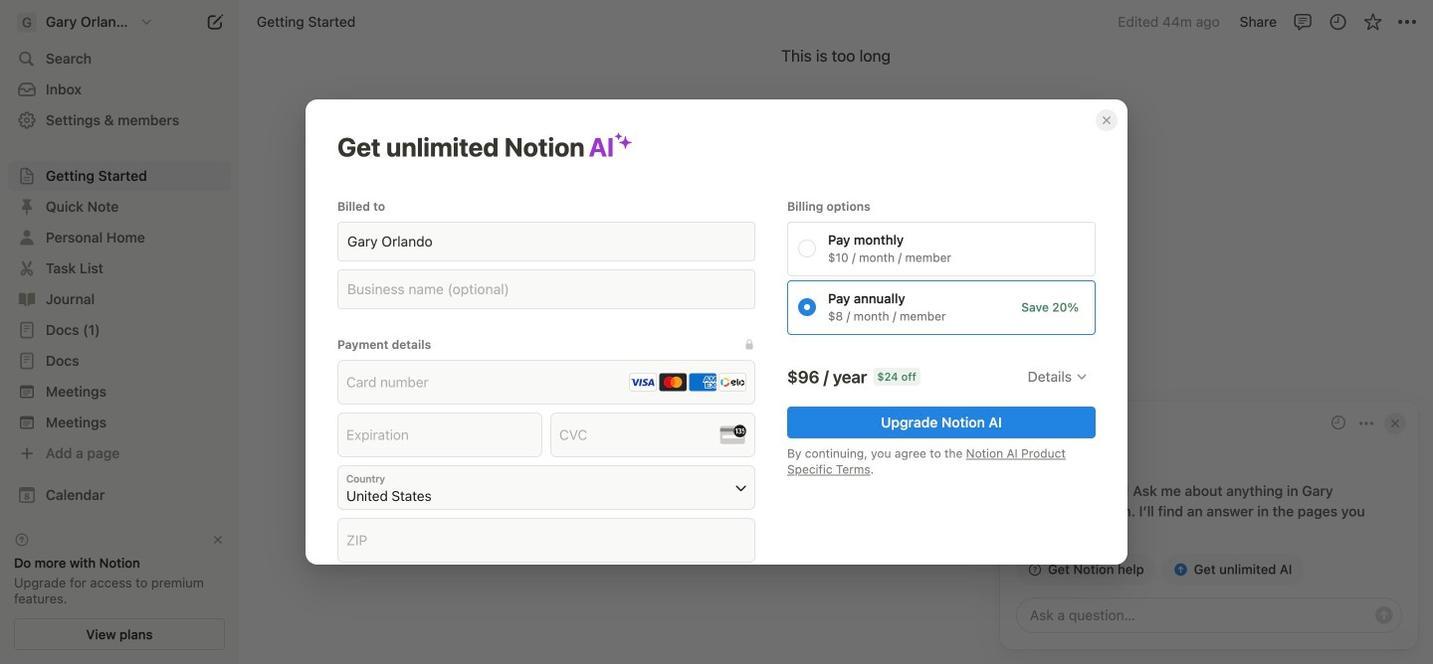 Task type: locate. For each thing, give the bounding box(es) containing it.
submit ai message image
[[1374, 606, 1394, 626]]

comments image
[[1293, 12, 1313, 32]]

0 horizontal spatial dismiss image
[[211, 533, 225, 547]]

Name text field
[[347, 232, 745, 252]]

1 vertical spatial dismiss image
[[211, 533, 225, 547]]

close image
[[1388, 417, 1402, 431]]

favorite image
[[1363, 12, 1383, 32]]

dismiss image
[[1100, 113, 1114, 127], [211, 533, 225, 547]]

1 horizontal spatial dismiss image
[[1100, 113, 1114, 127]]

updates image
[[1328, 12, 1348, 32]]



Task type: vqa. For each thing, say whether or not it's contained in the screenshot.
View Chat History image
yes



Task type: describe. For each thing, give the bounding box(es) containing it.
more image
[[1359, 417, 1373, 431]]

g image
[[17, 12, 37, 32]]

0 vertical spatial dismiss image
[[1100, 113, 1114, 127]]

new page image
[[203, 10, 227, 34]]

view chat history image
[[1331, 416, 1346, 432]]

Business name (optional) text field
[[347, 280, 745, 300]]



